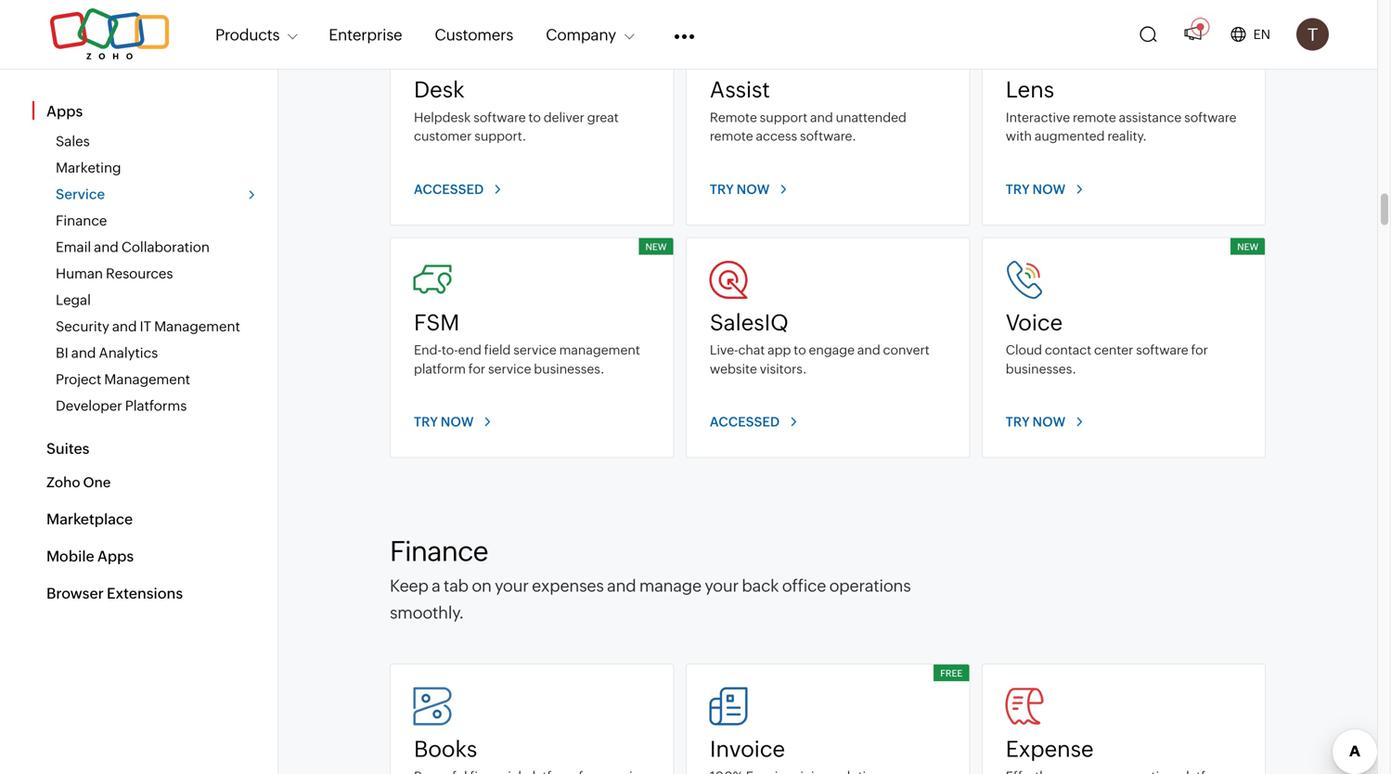 Task type: vqa. For each thing, say whether or not it's contained in the screenshot.
3rd Zia
no



Task type: locate. For each thing, give the bounding box(es) containing it.
company
[[546, 25, 616, 43]]

your left back
[[705, 577, 739, 596]]

0 vertical spatial apps
[[46, 103, 83, 120]]

and inside assist remote support and unattended remote access software.
[[810, 110, 833, 125]]

service right field
[[514, 343, 557, 358]]

businesses.
[[534, 362, 605, 376], [1006, 362, 1077, 376]]

software inside 'lens interactive remote assistance software with augmented reality.'
[[1185, 110, 1237, 125]]

support.
[[475, 129, 527, 144]]

fsm
[[414, 309, 460, 335]]

0 vertical spatial to
[[529, 110, 541, 125]]

1 vertical spatial to
[[794, 343, 806, 358]]

accessed down website
[[710, 415, 780, 430]]

software right center
[[1136, 343, 1189, 358]]

and
[[810, 110, 833, 125], [94, 239, 119, 255], [112, 318, 137, 335], [858, 343, 881, 358], [71, 345, 96, 361], [607, 577, 636, 596]]

management up platforms
[[104, 371, 190, 388]]

0 vertical spatial for
[[1191, 343, 1208, 358]]

service
[[56, 186, 105, 202]]

1 horizontal spatial accessed
[[710, 415, 780, 430]]

sales
[[56, 133, 90, 149]]

finance for finance
[[56, 213, 107, 229]]

software up the support.
[[474, 110, 526, 125]]

voice cloud contact center software for businesses.
[[1006, 309, 1208, 376]]

0 vertical spatial finance
[[56, 213, 107, 229]]

human resources
[[56, 265, 173, 282]]

apps up browser extensions
[[97, 548, 134, 565]]

finance inside finance keep a tab on your expenses and manage your back office operations smoothly.
[[390, 535, 488, 567]]

desk
[[414, 77, 465, 103]]

0 vertical spatial management
[[154, 318, 240, 335]]

and right engage
[[858, 343, 881, 358]]

accessed down customer at the left of page
[[414, 182, 484, 197]]

expense link
[[1004, 686, 1242, 774]]

0 horizontal spatial your
[[495, 577, 529, 596]]

try down remote
[[710, 182, 734, 197]]

for inside "fsm end-to-end field service management platform for service businesses."
[[469, 362, 486, 376]]

software for voice
[[1136, 343, 1189, 358]]

0 horizontal spatial new
[[646, 241, 667, 252]]

platforms
[[125, 398, 187, 414]]

0 horizontal spatial remote
[[710, 129, 753, 144]]

free
[[941, 668, 963, 678]]

accessed for salesiq
[[710, 415, 780, 430]]

businesses. inside "fsm end-to-end field service management platform for service businesses."
[[534, 362, 605, 376]]

voice
[[1006, 309, 1063, 335]]

with
[[1006, 129, 1032, 144]]

and up human resources
[[94, 239, 119, 255]]

for inside voice cloud contact center software for businesses.
[[1191, 343, 1208, 358]]

try
[[710, 182, 734, 197], [1006, 182, 1030, 197], [414, 415, 438, 430], [1006, 415, 1030, 430]]

1 horizontal spatial new
[[1238, 241, 1259, 252]]

0 horizontal spatial accessed
[[414, 182, 484, 197]]

developer
[[56, 398, 122, 414]]

1 vertical spatial accessed
[[710, 415, 780, 430]]

to left deliver
[[529, 110, 541, 125]]

management
[[154, 318, 240, 335], [104, 371, 190, 388]]

enterprise
[[329, 25, 402, 43]]

for down end
[[469, 362, 486, 376]]

1 vertical spatial service
[[488, 362, 531, 376]]

developer platforms
[[56, 398, 187, 414]]

remote
[[710, 110, 757, 125]]

try now down platform
[[414, 415, 474, 430]]

businesses. down management
[[534, 362, 605, 376]]

on
[[472, 577, 492, 596]]

try now down access on the top right of page
[[710, 182, 770, 197]]

remote inside 'lens interactive remote assistance software with augmented reality.'
[[1073, 110, 1116, 125]]

mobile
[[46, 548, 94, 565]]

1 horizontal spatial your
[[705, 577, 739, 596]]

manage
[[640, 577, 702, 596]]

software.
[[800, 129, 857, 144]]

try now
[[710, 182, 770, 197], [1006, 182, 1066, 197], [414, 415, 474, 430], [1006, 415, 1066, 430]]

try down the with
[[1006, 182, 1030, 197]]

0 horizontal spatial finance
[[56, 213, 107, 229]]

and right bi
[[71, 345, 96, 361]]

keep
[[390, 577, 429, 596]]

legal
[[56, 292, 91, 308]]

now down platform
[[441, 415, 474, 430]]

zoho one
[[46, 474, 111, 491]]

now down contact
[[1033, 415, 1066, 430]]

unattended
[[836, 110, 907, 125]]

suites
[[46, 440, 90, 457]]

service
[[514, 343, 557, 358], [488, 362, 531, 376]]

1 horizontal spatial apps
[[97, 548, 134, 565]]

apps
[[46, 103, 83, 120], [97, 548, 134, 565]]

remote inside assist remote support and unattended remote access software.
[[710, 129, 753, 144]]

software for lens
[[1185, 110, 1237, 125]]

0 horizontal spatial businesses.
[[534, 362, 605, 376]]

1 horizontal spatial remote
[[1073, 110, 1116, 125]]

remote down remote
[[710, 129, 753, 144]]

now down access on the top right of page
[[737, 182, 770, 197]]

0 horizontal spatial for
[[469, 362, 486, 376]]

0 horizontal spatial to
[[529, 110, 541, 125]]

office
[[782, 577, 826, 596]]

1 new from the left
[[646, 241, 667, 252]]

for right center
[[1191, 343, 1208, 358]]

0 horizontal spatial apps
[[46, 103, 83, 120]]

and up software. on the right of page
[[810, 110, 833, 125]]

remote
[[1073, 110, 1116, 125], [710, 129, 753, 144]]

email and collaboration
[[56, 239, 210, 255]]

remote up augmented
[[1073, 110, 1116, 125]]

finance down service
[[56, 213, 107, 229]]

management right it
[[154, 318, 240, 335]]

chat
[[738, 343, 765, 358]]

to right app
[[794, 343, 806, 358]]

apps up "sales"
[[46, 103, 83, 120]]

finance
[[56, 213, 107, 229], [390, 535, 488, 567]]

software
[[474, 110, 526, 125], [1185, 110, 1237, 125], [1136, 343, 1189, 358]]

finance for finance keep a tab on your expenses and manage your back office operations smoothly.
[[390, 535, 488, 567]]

a
[[432, 577, 441, 596]]

1 horizontal spatial for
[[1191, 343, 1208, 358]]

software right assistance
[[1185, 110, 1237, 125]]

2 businesses. from the left
[[1006, 362, 1077, 376]]

0 vertical spatial remote
[[1073, 110, 1116, 125]]

1 horizontal spatial businesses.
[[1006, 362, 1077, 376]]

finance up a
[[390, 535, 488, 567]]

your right on
[[495, 577, 529, 596]]

collaboration
[[121, 239, 210, 255]]

0 vertical spatial accessed
[[414, 182, 484, 197]]

reality.
[[1108, 129, 1147, 144]]

email
[[56, 239, 91, 255]]

and left manage
[[607, 577, 636, 596]]

now
[[737, 182, 770, 197], [1033, 182, 1066, 197], [441, 415, 474, 430], [1033, 415, 1066, 430]]

1 horizontal spatial to
[[794, 343, 806, 358]]

1 vertical spatial for
[[469, 362, 486, 376]]

your
[[495, 577, 529, 596], [705, 577, 739, 596]]

1 vertical spatial remote
[[710, 129, 753, 144]]

software inside voice cloud contact center software for businesses.
[[1136, 343, 1189, 358]]

1 vertical spatial management
[[104, 371, 190, 388]]

extensions
[[107, 585, 183, 602]]

1 horizontal spatial finance
[[390, 535, 488, 567]]

0 vertical spatial service
[[514, 343, 557, 358]]

to
[[529, 110, 541, 125], [794, 343, 806, 358]]

human
[[56, 265, 103, 282]]

service down field
[[488, 362, 531, 376]]

products
[[215, 25, 280, 43]]

lens
[[1006, 77, 1055, 103]]

augmented
[[1035, 129, 1105, 144]]

businesses. down "cloud"
[[1006, 362, 1077, 376]]

to inside desk helpdesk software to deliver great customer support.
[[529, 110, 541, 125]]

1 vertical spatial finance
[[390, 535, 488, 567]]

lens interactive remote assistance software with augmented reality.
[[1006, 77, 1237, 144]]

1 businesses. from the left
[[534, 362, 605, 376]]

marketplace
[[46, 511, 133, 528]]

2 new from the left
[[1238, 241, 1259, 252]]

for
[[1191, 343, 1208, 358], [469, 362, 486, 376]]

1 vertical spatial apps
[[97, 548, 134, 565]]



Task type: describe. For each thing, give the bounding box(es) containing it.
expense
[[1006, 736, 1094, 762]]

cloud
[[1006, 343, 1042, 358]]

field
[[484, 343, 511, 358]]

access
[[756, 129, 798, 144]]

now down augmented
[[1033, 182, 1066, 197]]

interactive
[[1006, 110, 1070, 125]]

visitors.
[[760, 362, 807, 376]]

project management
[[56, 371, 190, 388]]

tab
[[444, 577, 469, 596]]

customers link
[[435, 14, 513, 55]]

and left it
[[112, 318, 137, 335]]

customers
[[435, 25, 513, 43]]

desk helpdesk software to deliver great customer support.
[[414, 77, 619, 144]]

salesiq live-chat app to engage and convert website visitors.
[[710, 309, 930, 376]]

to-
[[442, 343, 458, 358]]

try down platform
[[414, 415, 438, 430]]

zoho
[[46, 474, 80, 491]]

helpdesk
[[414, 110, 471, 125]]

accessed for desk
[[414, 182, 484, 197]]

security and it management
[[56, 318, 240, 335]]

try now down "cloud"
[[1006, 415, 1066, 430]]

bi
[[56, 345, 68, 361]]

great
[[587, 110, 619, 125]]

invoice
[[710, 736, 785, 762]]

engage
[[809, 343, 855, 358]]

mobile apps
[[46, 548, 134, 565]]

en
[[1254, 27, 1271, 42]]

books
[[414, 736, 477, 762]]

operations
[[830, 577, 911, 596]]

and inside finance keep a tab on your expenses and manage your back office operations smoothly.
[[607, 577, 636, 596]]

deliver
[[544, 110, 585, 125]]

2 your from the left
[[705, 577, 739, 596]]

try now down the with
[[1006, 182, 1066, 197]]

new for fsm
[[646, 241, 667, 252]]

to inside salesiq live-chat app to engage and convert website visitors.
[[794, 343, 806, 358]]

bi and analytics
[[56, 345, 158, 361]]

it
[[140, 318, 151, 335]]

try down "cloud"
[[1006, 415, 1030, 430]]

resources
[[106, 265, 173, 282]]

center
[[1094, 343, 1134, 358]]

salesiq
[[710, 309, 789, 335]]

end-
[[414, 343, 442, 358]]

finance keep a tab on your expenses and manage your back office operations smoothly.
[[390, 535, 911, 622]]

support
[[760, 110, 808, 125]]

and inside salesiq live-chat app to engage and convert website visitors.
[[858, 343, 881, 358]]

marketing
[[56, 160, 121, 176]]

terry turtle image
[[1297, 18, 1329, 51]]

assistance
[[1119, 110, 1182, 125]]

app
[[768, 343, 791, 358]]

back
[[742, 577, 779, 596]]

website
[[710, 362, 757, 376]]

books link
[[412, 686, 650, 774]]

software inside desk helpdesk software to deliver great customer support.
[[474, 110, 526, 125]]

security
[[56, 318, 109, 335]]

businesses. inside voice cloud contact center software for businesses.
[[1006, 362, 1077, 376]]

one
[[83, 474, 111, 491]]

project
[[56, 371, 101, 388]]

contact
[[1045, 343, 1092, 358]]

end
[[458, 343, 482, 358]]

1 your from the left
[[495, 577, 529, 596]]

platform
[[414, 362, 466, 376]]

assist
[[710, 77, 770, 103]]

new for voice
[[1238, 241, 1259, 252]]

live-
[[710, 343, 738, 358]]

convert
[[883, 343, 930, 358]]

fsm end-to-end field service management platform for service businesses.
[[414, 309, 640, 376]]

browser extensions
[[46, 585, 183, 602]]

smoothly.
[[390, 603, 464, 622]]

expenses
[[532, 577, 604, 596]]

analytics
[[99, 345, 158, 361]]

enterprise link
[[329, 14, 402, 55]]

management
[[559, 343, 640, 358]]

customer
[[414, 129, 472, 144]]

assist remote support and unattended remote access software.
[[710, 77, 907, 144]]

browser
[[46, 585, 104, 602]]



